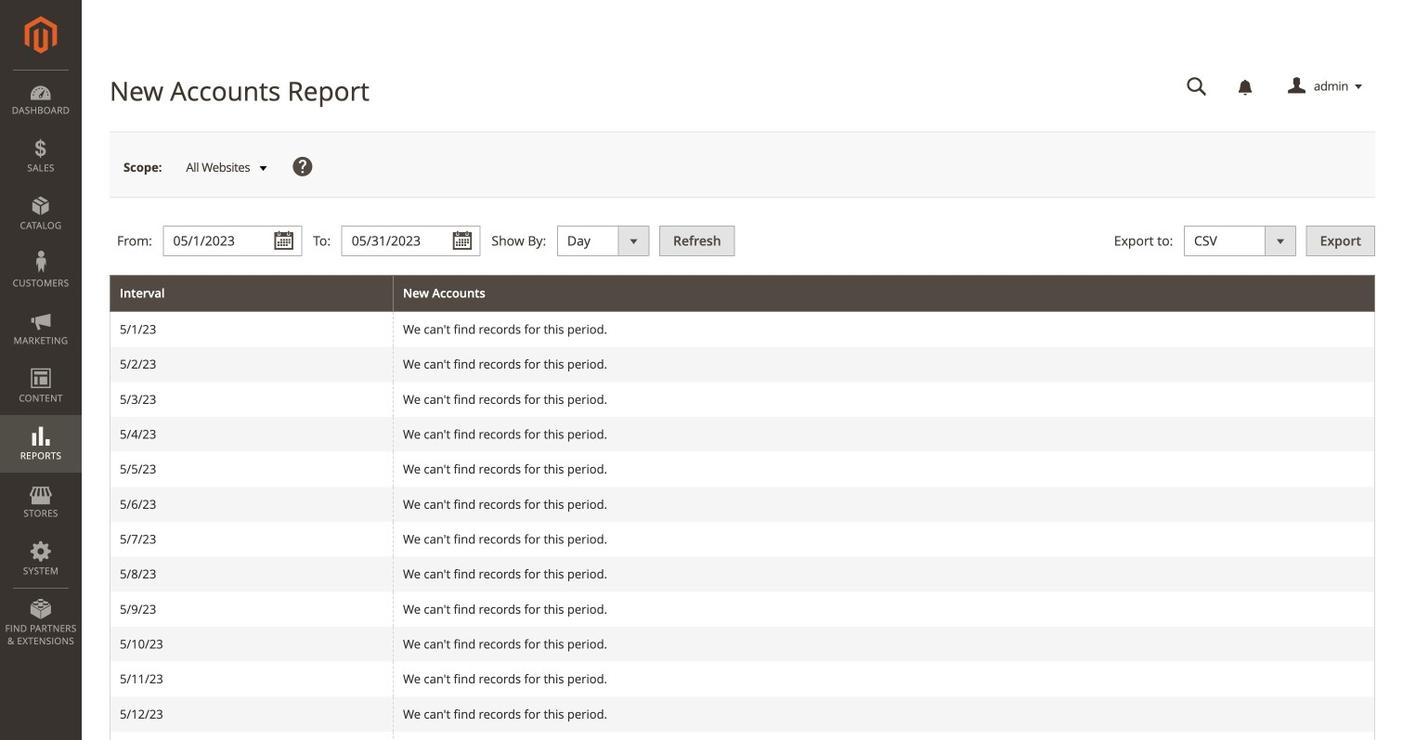 Task type: locate. For each thing, give the bounding box(es) containing it.
menu bar
[[0, 70, 82, 657]]

None text field
[[1174, 71, 1221, 103], [163, 226, 302, 257], [342, 226, 481, 257], [1174, 71, 1221, 103], [163, 226, 302, 257], [342, 226, 481, 257]]

magento admin panel image
[[25, 16, 57, 54]]



